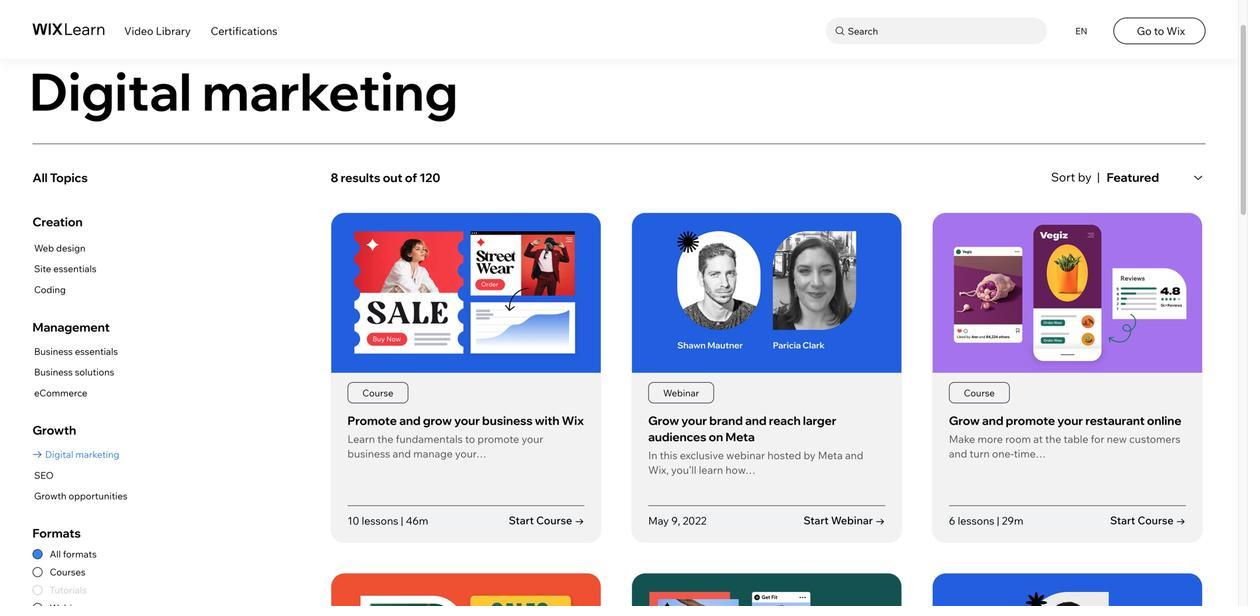 Task type: describe. For each thing, give the bounding box(es) containing it.
to inside menu bar
[[1154, 24, 1164, 38]]

filters navigation
[[32, 163, 311, 606]]

promote and grow your business with wix list item
[[331, 212, 601, 543]]

→ for promote and grow your business with wix
[[575, 514, 585, 527]]

2 list item from the left
[[631, 573, 902, 606]]

time…
[[1014, 447, 1046, 460]]

brand
[[709, 413, 743, 428]]

room
[[1006, 432, 1031, 446]]

web
[[34, 242, 54, 254]]

your inside grow your brand and reach larger audiences on meta in this exclusive webinar hosted by meta and wix, you'll learn how…
[[682, 413, 707, 428]]

business essentials button
[[32, 343, 118, 360]]

9,
[[671, 514, 680, 527]]

may
[[648, 514, 669, 527]]

business essentials list item
[[32, 343, 118, 360]]

grow your brand and reach larger audiences on meta list item
[[631, 212, 902, 543]]

0 horizontal spatial meta
[[726, 429, 755, 444]]

formats
[[32, 526, 81, 541]]

all topics
[[32, 170, 88, 185]]

and up more
[[982, 413, 1004, 428]]

→ for grow and promote your restaurant online
[[1176, 514, 1186, 527]]

seo button
[[32, 467, 127, 484]]

web design list item
[[32, 240, 96, 257]]

digital marketing list item
[[32, 446, 127, 463]]

1 list item from the left
[[331, 573, 601, 606]]

coding button
[[32, 281, 96, 298]]

customers
[[1130, 432, 1181, 446]]

larger
[[803, 413, 837, 428]]

results
[[341, 170, 381, 185]]

solutions
[[75, 366, 114, 378]]

how…
[[726, 463, 756, 477]]

0 horizontal spatial business
[[348, 447, 390, 460]]

6 lessons | 29m
[[949, 514, 1024, 527]]

grow for audiences
[[648, 413, 679, 428]]

make
[[949, 432, 975, 446]]

0 vertical spatial digital marketing
[[29, 58, 458, 123]]

0 vertical spatial digital
[[29, 58, 192, 123]]

ecommerce list item
[[32, 385, 118, 401]]

in
[[648, 449, 658, 462]]

manage
[[413, 447, 453, 460]]

all for all formats
[[50, 549, 61, 560]]

site essentials
[[34, 263, 96, 275]]

essentials for business essentials
[[75, 346, 118, 357]]

29m
[[1002, 514, 1024, 527]]

ecommerce button
[[32, 385, 118, 401]]

video library
[[124, 24, 191, 38]]

audiences
[[648, 429, 707, 444]]

coding
[[34, 284, 66, 295]]

one-
[[992, 447, 1014, 460]]

your…
[[455, 447, 487, 460]]

120
[[420, 170, 440, 185]]

the inside the promote and grow your business with wix learn the fundamentals to promote your business and manage your…
[[377, 432, 394, 446]]

learn
[[699, 463, 723, 477]]

web design
[[34, 242, 86, 254]]

growth for growth
[[32, 423, 76, 438]]

site essentials button
[[32, 261, 96, 277]]

essentials for site essentials
[[53, 263, 96, 275]]

go to wix
[[1137, 24, 1185, 38]]

10
[[348, 514, 359, 527]]

8
[[331, 170, 338, 185]]

0 vertical spatial business
[[482, 413, 533, 428]]

on
[[709, 429, 723, 444]]

Search text field
[[845, 22, 1044, 40]]

go
[[1137, 24, 1152, 38]]

seo
[[34, 469, 54, 481]]

two black and white headshots inset on a blue background: shawn mautner, focused expression, paricia clark, smiling. image
[[632, 213, 902, 373]]

grow your brand and reach larger audiences on meta in this exclusive webinar hosted by meta and wix, you'll learn how…
[[648, 413, 864, 477]]

filtered results region
[[331, 163, 1216, 606]]

your inside grow and promote your restaurant online make more room at the table for new customers and turn one-time…
[[1058, 413, 1083, 428]]

management
[[32, 320, 110, 335]]

fundamentals
[[396, 432, 463, 446]]

0 vertical spatial webinar
[[663, 387, 699, 399]]

more
[[978, 432, 1003, 446]]

and up 'fundamentals'
[[399, 413, 421, 428]]

table
[[1064, 432, 1089, 446]]

start for reach
[[804, 514, 829, 527]]

the inside grow and promote your restaurant online make more room at the table for new customers and turn one-time…
[[1045, 432, 1062, 446]]

start webinar → button
[[804, 513, 885, 528]]

growth opportunities
[[34, 490, 127, 502]]

6
[[949, 514, 956, 527]]

at
[[1034, 432, 1043, 446]]

46m
[[406, 514, 428, 527]]

exclusive
[[680, 449, 724, 462]]

library
[[73, 31, 123, 46]]

grow your brand and reach larger audiences on meta link
[[648, 413, 837, 444]]

grow
[[423, 413, 452, 428]]

promote and grow your business with wix link
[[348, 413, 584, 428]]

certifications link
[[211, 24, 278, 38]]

online
[[1147, 413, 1182, 428]]

courses
[[50, 566, 85, 578]]

promote
[[348, 413, 397, 428]]

grow and promote your restaurant online make more room at the table for new customers and turn one-time…
[[949, 413, 1182, 460]]

grow for make
[[949, 413, 980, 428]]

→ for grow your brand and reach larger audiences on meta
[[875, 514, 885, 527]]

business for business solutions
[[34, 366, 73, 378]]

this
[[660, 449, 678, 462]]

business for business essentials
[[34, 346, 73, 357]]

restaurant
[[1086, 413, 1145, 428]]

and down 'fundamentals'
[[393, 447, 411, 460]]

promote inside grow and promote your restaurant online make more room at the table for new customers and turn one-time…
[[1006, 413, 1055, 428]]



Task type: vqa. For each thing, say whether or not it's contained in the screenshot.
LIBRARY
yes



Task type: locate. For each thing, give the bounding box(es) containing it.
start for restaurant
[[1110, 514, 1136, 527]]

start course → inside the grow and promote your restaurant online list item
[[1110, 514, 1186, 527]]

1 grow from the left
[[648, 413, 679, 428]]

learn
[[348, 432, 375, 446]]

1 horizontal spatial promote
[[1006, 413, 1055, 428]]

for
[[1091, 432, 1105, 446]]

to inside the promote and grow your business with wix learn the fundamentals to promote your business and manage your…
[[465, 432, 475, 446]]

en
[[1076, 25, 1088, 37]]

by
[[804, 449, 816, 462]]

2 grow from the left
[[949, 413, 980, 428]]

start course → inside "promote and grow your business with wix" "list item"
[[509, 514, 585, 527]]

1 vertical spatial digital
[[45, 449, 73, 460]]

→ inside "promote and grow your business with wix" "list item"
[[575, 514, 585, 527]]

video
[[124, 24, 153, 38]]

0 horizontal spatial marketing
[[75, 449, 119, 460]]

your down with
[[522, 432, 543, 446]]

0 vertical spatial wix
[[1167, 24, 1185, 38]]

and left reach
[[745, 413, 767, 428]]

| inside the grow and promote your restaurant online list item
[[997, 514, 1000, 527]]

wix,
[[648, 463, 669, 477]]

0 vertical spatial essentials
[[53, 263, 96, 275]]

to
[[1154, 24, 1164, 38], [465, 432, 475, 446]]

two product pages from an online streetwear store with buy now and order buttons with a graph that shows increasing sales. image
[[331, 213, 601, 373]]

webinar
[[726, 449, 765, 462]]

business essentials
[[34, 346, 118, 357]]

0 vertical spatial promote
[[1006, 413, 1055, 428]]

lessons inside the grow and promote your restaurant online list item
[[958, 514, 995, 527]]

grow
[[648, 413, 679, 428], [949, 413, 980, 428]]

start webinar →
[[804, 514, 885, 527]]

growth for growth opportunities
[[34, 490, 66, 502]]

list for creation
[[32, 240, 96, 298]]

0 vertical spatial growth
[[32, 423, 76, 438]]

digital marketing up seo list item
[[45, 449, 119, 460]]

1 vertical spatial business
[[348, 447, 390, 460]]

0 horizontal spatial →
[[575, 514, 585, 527]]

list containing web design
[[32, 240, 96, 298]]

list containing business essentials
[[32, 343, 118, 401]]

may 9, 2022
[[648, 514, 707, 527]]

list
[[331, 212, 1206, 606], [32, 240, 96, 298], [32, 343, 118, 401], [32, 446, 127, 505]]

a product page displays red, wireless headphones, with five star reviews. next to that, a graph shows increasing sales. image
[[331, 574, 601, 606]]

essentials down the design
[[53, 263, 96, 275]]

list containing digital marketing
[[32, 446, 127, 505]]

1 the from the left
[[377, 432, 394, 446]]

1 vertical spatial digital marketing
[[45, 449, 119, 460]]

1 vertical spatial promote
[[478, 432, 519, 446]]

0 horizontal spatial list item
[[331, 573, 601, 606]]

| inside "promote and grow your business with wix" "list item"
[[401, 514, 403, 527]]

wix right with
[[562, 413, 584, 428]]

en button
[[1067, 18, 1094, 44]]

on a lilac background, a social post of a bag of garlic, a mobile ordering page for a store called "vegiz", and a screenshot of a review aggregator, showing 4.8 stars. image
[[933, 213, 1202, 373]]

list containing promote and grow your business with wix
[[331, 212, 1206, 606]]

2 start course → button from the left
[[1110, 513, 1186, 528]]

|
[[1097, 169, 1100, 184], [401, 514, 403, 527], [997, 514, 1000, 527]]

turn
[[970, 447, 990, 460]]

grow and promote your restaurant online list item
[[932, 212, 1203, 543]]

| for make
[[997, 514, 1000, 527]]

1 start course → from the left
[[509, 514, 585, 527]]

web design button
[[32, 240, 96, 257]]

your up audiences on the right bottom
[[682, 413, 707, 428]]

lessons
[[362, 514, 398, 527], [958, 514, 995, 527]]

1 → from the left
[[575, 514, 585, 527]]

1 horizontal spatial to
[[1154, 24, 1164, 38]]

business solutions
[[34, 366, 114, 378]]

0 horizontal spatial promote
[[478, 432, 519, 446]]

growth opportunities list item
[[32, 488, 127, 505]]

business solutions button
[[32, 364, 118, 381]]

1 start course → button from the left
[[509, 513, 585, 528]]

growth down seo
[[34, 490, 66, 502]]

lessons for promote
[[362, 514, 398, 527]]

0 horizontal spatial start course → button
[[509, 513, 585, 528]]

1 horizontal spatial lessons
[[958, 514, 995, 527]]

2 horizontal spatial |
[[1097, 169, 1100, 184]]

→ inside button
[[875, 514, 885, 527]]

you'll
[[671, 463, 697, 477]]

2 start from the left
[[804, 514, 829, 527]]

1 horizontal spatial webinar
[[831, 514, 873, 527]]

ecommerce
[[34, 387, 87, 399]]

0 horizontal spatial wix
[[562, 413, 584, 428]]

start course → for online
[[1110, 514, 1186, 527]]

digital up seo
[[45, 449, 73, 460]]

sort by  |
[[1051, 169, 1100, 184]]

| left '46m'
[[401, 514, 403, 527]]

tutorials
[[50, 584, 87, 596]]

start course → button
[[509, 513, 585, 528], [1110, 513, 1186, 528]]

growth opportunities button
[[32, 488, 127, 505]]

and right by
[[845, 449, 864, 462]]

start course →
[[509, 514, 585, 527], [1110, 514, 1186, 527]]

marketing inside button
[[75, 449, 119, 460]]

business left with
[[482, 413, 533, 428]]

2 start course → from the left
[[1110, 514, 1186, 527]]

all
[[32, 170, 48, 185], [50, 549, 61, 560]]

certifications
[[211, 24, 278, 38]]

business inside list item
[[34, 346, 73, 357]]

wix right go
[[1167, 24, 1185, 38]]

1 lessons from the left
[[362, 514, 398, 527]]

menu bar
[[0, 0, 1238, 59]]

→ inside the grow and promote your restaurant online list item
[[1176, 514, 1186, 527]]

grow inside grow your brand and reach larger audiences on meta in this exclusive webinar hosted by meta and wix, you'll learn how…
[[648, 413, 679, 428]]

with
[[535, 413, 560, 428]]

10 lessons | 46m
[[348, 514, 428, 527]]

0 vertical spatial business
[[34, 346, 73, 357]]

business
[[34, 346, 73, 357], [34, 366, 73, 378]]

digital marketing inside button
[[45, 449, 119, 460]]

promote up your…
[[478, 432, 519, 446]]

all inside formats group
[[50, 549, 61, 560]]

the down promote
[[377, 432, 394, 446]]

business up business solutions
[[34, 346, 73, 357]]

1 vertical spatial all
[[50, 549, 61, 560]]

0 vertical spatial marketing
[[202, 58, 458, 123]]

all topics button
[[32, 163, 311, 193]]

list item
[[331, 573, 601, 606], [631, 573, 902, 606], [932, 573, 1203, 606]]

business solutions list item
[[32, 364, 118, 381]]

1 horizontal spatial business
[[482, 413, 533, 428]]

0 horizontal spatial start course →
[[509, 514, 585, 527]]

0 vertical spatial to
[[1154, 24, 1164, 38]]

1 horizontal spatial |
[[997, 514, 1000, 527]]

hosted
[[768, 449, 801, 462]]

promote inside the promote and grow your business with wix learn the fundamentals to promote your business and manage your…
[[478, 432, 519, 446]]

promote up 'at'
[[1006, 413, 1055, 428]]

1 vertical spatial growth
[[34, 490, 66, 502]]

0 horizontal spatial to
[[465, 432, 475, 446]]

new
[[1107, 432, 1127, 446]]

1 horizontal spatial grow
[[949, 413, 980, 428]]

a black and white headshot inset on a blue background: yoav cohen with a playful grin. image
[[933, 574, 1202, 606]]

the right 'at'
[[1045, 432, 1062, 446]]

grow up make
[[949, 413, 980, 428]]

1 vertical spatial wix
[[562, 413, 584, 428]]

your
[[454, 413, 480, 428], [682, 413, 707, 428], [1058, 413, 1083, 428], [522, 432, 543, 446]]

start
[[509, 514, 534, 527], [804, 514, 829, 527], [1110, 514, 1136, 527]]

digital down library
[[29, 58, 192, 123]]

start inside the grow and promote your restaurant online list item
[[1110, 514, 1136, 527]]

1 business from the top
[[34, 346, 73, 357]]

1 vertical spatial meta
[[818, 449, 843, 462]]

2 horizontal spatial start
[[1110, 514, 1136, 527]]

meta up webinar
[[726, 429, 755, 444]]

| right sort
[[1097, 169, 1100, 184]]

0 horizontal spatial lessons
[[362, 514, 398, 527]]

1 start from the left
[[509, 514, 534, 527]]

0 vertical spatial meta
[[726, 429, 755, 444]]

1 vertical spatial essentials
[[75, 346, 118, 357]]

1 horizontal spatial start course → button
[[1110, 513, 1186, 528]]

0 horizontal spatial webinar
[[663, 387, 699, 399]]

all inside button
[[32, 170, 48, 185]]

3 → from the left
[[1176, 514, 1186, 527]]

2 horizontal spatial list item
[[932, 573, 1203, 606]]

2 → from the left
[[875, 514, 885, 527]]

to right go
[[1154, 24, 1164, 38]]

your up table
[[1058, 413, 1083, 428]]

and down make
[[949, 447, 967, 460]]

2022
[[683, 514, 707, 527]]

topics
[[50, 170, 88, 185]]

start course → button inside the grow and promote your restaurant online list item
[[1110, 513, 1186, 528]]

start course → button for online
[[1110, 513, 1186, 528]]

0 horizontal spatial start
[[509, 514, 534, 527]]

1 horizontal spatial all
[[50, 549, 61, 560]]

list for growth
[[32, 446, 127, 505]]

1 vertical spatial marketing
[[75, 449, 119, 460]]

list inside filtered results region
[[331, 212, 1206, 606]]

start inside "promote and grow your business with wix" "list item"
[[509, 514, 534, 527]]

essentials inside business essentials button
[[75, 346, 118, 357]]

0 horizontal spatial grow
[[648, 413, 679, 428]]

1 horizontal spatial start
[[804, 514, 829, 527]]

8 results out of 120
[[331, 170, 440, 185]]

1 horizontal spatial the
[[1045, 432, 1062, 446]]

2 lessons from the left
[[958, 514, 995, 527]]

| for wix
[[401, 514, 403, 527]]

essentials inside site essentials button
[[53, 263, 96, 275]]

1 horizontal spatial meta
[[818, 449, 843, 462]]

1 vertical spatial webinar
[[831, 514, 873, 527]]

digital marketing down certifications link
[[29, 58, 458, 123]]

wix inside the go to wix link
[[1167, 24, 1185, 38]]

start course → button inside "promote and grow your business with wix" "list item"
[[509, 513, 585, 528]]

promote and grow your business with wix learn the fundamentals to promote your business and manage your…
[[348, 413, 584, 460]]

2 business from the top
[[34, 366, 73, 378]]

3 start from the left
[[1110, 514, 1136, 527]]

essentials up the solutions
[[75, 346, 118, 357]]

1 horizontal spatial marketing
[[202, 58, 458, 123]]

start course → button for with
[[509, 513, 585, 528]]

digital inside button
[[45, 449, 73, 460]]

your right grow
[[454, 413, 480, 428]]

coding list item
[[32, 281, 96, 298]]

wix
[[1167, 24, 1185, 38], [562, 413, 584, 428]]

the
[[377, 432, 394, 446], [1045, 432, 1062, 446]]

start inside grow your brand and reach larger audiences on meta list item
[[804, 514, 829, 527]]

start for business
[[509, 514, 534, 527]]

opportunities
[[69, 490, 127, 502]]

design
[[56, 242, 86, 254]]

webinar inside button
[[831, 514, 873, 527]]

wix inside the promote and grow your business with wix learn the fundamentals to promote your business and manage your…
[[562, 413, 584, 428]]

seo list item
[[32, 467, 127, 484]]

lessons right 6
[[958, 514, 995, 527]]

lessons inside "promote and grow your business with wix" "list item"
[[362, 514, 398, 527]]

1 horizontal spatial list item
[[631, 573, 902, 606]]

start course → for with
[[509, 514, 585, 527]]

of
[[405, 170, 417, 185]]

three images on a green background show social media advertisements leading to a fitness class coupon: "free first class". image
[[632, 574, 902, 606]]

growth inside button
[[34, 490, 66, 502]]

1 horizontal spatial wix
[[1167, 24, 1185, 38]]

list for management
[[32, 343, 118, 401]]

1 horizontal spatial start course →
[[1110, 514, 1186, 527]]

site essentials list item
[[32, 261, 96, 277]]

digital
[[29, 58, 192, 123], [45, 449, 73, 460]]

business inside list item
[[34, 366, 73, 378]]

grow and promote your restaurant online link
[[949, 413, 1182, 428]]

digital marketing button
[[32, 446, 127, 463]]

site
[[34, 263, 51, 275]]

0 horizontal spatial the
[[377, 432, 394, 446]]

grow up audiences on the right bottom
[[648, 413, 679, 428]]

1 vertical spatial business
[[34, 366, 73, 378]]

1 horizontal spatial →
[[875, 514, 885, 527]]

1 vertical spatial to
[[465, 432, 475, 446]]

video library link
[[124, 24, 191, 38]]

all formats
[[50, 549, 97, 560]]

meta
[[726, 429, 755, 444], [818, 449, 843, 462]]

menu bar containing video library
[[0, 0, 1238, 59]]

all left topics
[[32, 170, 48, 185]]

meta right by
[[818, 449, 843, 462]]

growth
[[32, 423, 76, 438], [34, 490, 66, 502]]

business down learn
[[348, 447, 390, 460]]

3 list item from the left
[[932, 573, 1203, 606]]

grow inside grow and promote your restaurant online make more room at the table for new customers and turn one-time…
[[949, 413, 980, 428]]

to up your…
[[465, 432, 475, 446]]

all for all topics
[[32, 170, 48, 185]]

and
[[399, 413, 421, 428], [745, 413, 767, 428], [982, 413, 1004, 428], [393, 447, 411, 460], [949, 447, 967, 460], [845, 449, 864, 462]]

sort
[[1051, 169, 1075, 184]]

go to wix link
[[1114, 18, 1206, 44]]

library
[[156, 24, 191, 38]]

| left 29m
[[997, 514, 1000, 527]]

all down "formats"
[[50, 549, 61, 560]]

0 horizontal spatial |
[[401, 514, 403, 527]]

video library
[[32, 31, 123, 46]]

0 horizontal spatial all
[[32, 170, 48, 185]]

2 horizontal spatial →
[[1176, 514, 1186, 527]]

0 vertical spatial all
[[32, 170, 48, 185]]

lessons for grow
[[958, 514, 995, 527]]

out
[[383, 170, 403, 185]]

→
[[575, 514, 585, 527], [875, 514, 885, 527], [1176, 514, 1186, 527]]

formats group
[[32, 526, 311, 606]]

business up ecommerce
[[34, 366, 73, 378]]

2 the from the left
[[1045, 432, 1062, 446]]

marketing
[[202, 58, 458, 123], [75, 449, 119, 460]]

lessons right 10
[[362, 514, 398, 527]]

growth up digital marketing 'list item' on the bottom
[[32, 423, 76, 438]]



